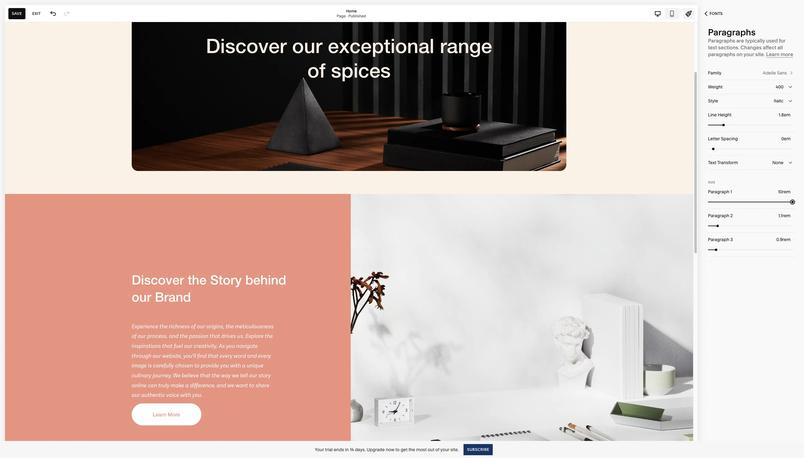 Task type: locate. For each thing, give the bounding box(es) containing it.
paragraph left 2
[[708, 213, 730, 219]]

2 vertical spatial paragraph
[[708, 237, 730, 243]]

paragraphs are typically used for text sections. changes affect all paragraphs on your site.
[[708, 38, 786, 58]]

affect
[[763, 44, 777, 51]]

0 horizontal spatial your
[[441, 447, 450, 453]]

letter spacing
[[708, 136, 738, 142]]

adelle
[[763, 70, 776, 76]]

site.
[[756, 51, 765, 58], [451, 447, 459, 453]]

your
[[744, 51, 754, 58], [441, 447, 450, 453]]

paragraph 3
[[708, 237, 733, 243]]

Paragraph 1 range field
[[708, 195, 794, 209]]

3 paragraph from the top
[[708, 237, 730, 243]]

Paragraph 1 text field
[[778, 189, 792, 196]]

trial
[[325, 447, 333, 453]]

1 horizontal spatial site.
[[756, 51, 765, 58]]

transform
[[718, 160, 738, 166]]

on
[[737, 51, 743, 58]]

your down 'changes'
[[744, 51, 754, 58]]

site. down 'changes'
[[756, 51, 765, 58]]

0 vertical spatial site.
[[756, 51, 765, 58]]

1
[[731, 189, 732, 195]]

Line Height range field
[[708, 118, 794, 132]]

tab list
[[651, 9, 679, 18]]

Paragraph 3 text field
[[777, 237, 792, 243]]

save button
[[8, 8, 25, 19]]

paragraph for paragraph 3
[[708, 237, 730, 243]]

paragraph
[[708, 189, 730, 195], [708, 213, 730, 219], [708, 237, 730, 243]]

fonts
[[710, 11, 723, 16]]

1 paragraphs from the top
[[708, 27, 756, 38]]

home page · published
[[337, 9, 366, 18]]

your
[[315, 447, 324, 453]]

paragraph down size
[[708, 189, 730, 195]]

Paragraph 3 range field
[[708, 243, 794, 257]]

paragraph for paragraph 2
[[708, 213, 730, 219]]

1 paragraph from the top
[[708, 189, 730, 195]]

most
[[416, 447, 427, 453]]

text
[[708, 160, 717, 166]]

2 paragraphs from the top
[[708, 38, 736, 44]]

your trial ends in 14 days. upgrade now to get the most out of your site.
[[315, 447, 459, 453]]

of
[[436, 447, 440, 453]]

changes
[[741, 44, 762, 51]]

paragraph 2
[[708, 213, 733, 219]]

0 horizontal spatial site.
[[451, 447, 459, 453]]

are
[[737, 38, 744, 44]]

Letter Spacing text field
[[782, 136, 792, 142]]

0 vertical spatial paragraph
[[708, 189, 730, 195]]

paragraph left 3
[[708, 237, 730, 243]]

1 horizontal spatial your
[[744, 51, 754, 58]]

upgrade
[[367, 447, 385, 453]]

None field
[[708, 80, 794, 94], [708, 94, 794, 108], [708, 156, 794, 170], [708, 80, 794, 94], [708, 94, 794, 108], [708, 156, 794, 170]]

1 vertical spatial your
[[441, 447, 450, 453]]

paragraphs
[[708, 27, 756, 38], [708, 38, 736, 44]]

subscribe
[[467, 448, 489, 452]]

1 vertical spatial paragraph
[[708, 213, 730, 219]]

0 vertical spatial your
[[744, 51, 754, 58]]

2
[[731, 213, 733, 219]]

site. inside paragraphs are typically used for text sections. changes affect all paragraphs on your site.
[[756, 51, 765, 58]]

paragraph 1
[[708, 189, 732, 195]]

Letter Spacing range field
[[708, 142, 794, 156]]

days.
[[355, 447, 366, 453]]

2 paragraph from the top
[[708, 213, 730, 219]]

1 vertical spatial site.
[[451, 447, 459, 453]]

your right "of"
[[441, 447, 450, 453]]

paragraphs for paragraphs
[[708, 27, 756, 38]]

·
[[347, 14, 348, 18]]

site. right "of"
[[451, 447, 459, 453]]

adelle sans
[[763, 70, 787, 76]]

paragraphs inside paragraphs are typically used for text sections. changes affect all paragraphs on your site.
[[708, 38, 736, 44]]

page
[[337, 14, 346, 18]]



Task type: describe. For each thing, give the bounding box(es) containing it.
out
[[428, 447, 435, 453]]

subscribe button
[[464, 445, 493, 456]]

for
[[779, 38, 786, 44]]

family
[[708, 70, 722, 76]]

size
[[708, 181, 716, 184]]

ends
[[334, 447, 344, 453]]

400
[[776, 84, 784, 90]]

used
[[766, 38, 778, 44]]

learn
[[766, 51, 780, 58]]

Line Height text field
[[779, 112, 792, 118]]

14
[[350, 447, 354, 453]]

style
[[708, 98, 718, 104]]

sans
[[777, 70, 787, 76]]

published
[[349, 14, 366, 18]]

paragraphs for paragraphs are typically used for text sections. changes affect all paragraphs on your site.
[[708, 38, 736, 44]]

fonts button
[[698, 7, 730, 21]]

line height
[[708, 112, 732, 118]]

none
[[773, 160, 784, 166]]

typically
[[746, 38, 765, 44]]

height
[[718, 112, 732, 118]]

Paragraph 2 range field
[[708, 219, 794, 233]]

3
[[731, 237, 733, 243]]

exit button
[[29, 8, 44, 19]]

sections.
[[718, 44, 740, 51]]

exit
[[32, 11, 41, 16]]

text
[[708, 44, 717, 51]]

more
[[781, 51, 794, 58]]

line
[[708, 112, 717, 118]]

paragraph for paragraph 1
[[708, 189, 730, 195]]

save
[[12, 11, 22, 16]]

letter
[[708, 136, 720, 142]]

now
[[386, 447, 395, 453]]

get
[[401, 447, 408, 453]]

text transform
[[708, 160, 738, 166]]

paragraphs
[[708, 51, 736, 58]]

spacing
[[721, 136, 738, 142]]

in
[[345, 447, 349, 453]]

italic
[[774, 98, 784, 104]]

your inside paragraphs are typically used for text sections. changes affect all paragraphs on your site.
[[744, 51, 754, 58]]

all
[[778, 44, 783, 51]]

to
[[396, 447, 400, 453]]

Paragraph 2 text field
[[779, 213, 792, 219]]

home
[[346, 9, 357, 13]]

weight
[[708, 84, 723, 90]]

learn more
[[766, 51, 794, 58]]

the
[[409, 447, 415, 453]]

learn more link
[[766, 51, 794, 58]]



Task type: vqa. For each thing, say whether or not it's contained in the screenshot.
Home Page · Published
yes



